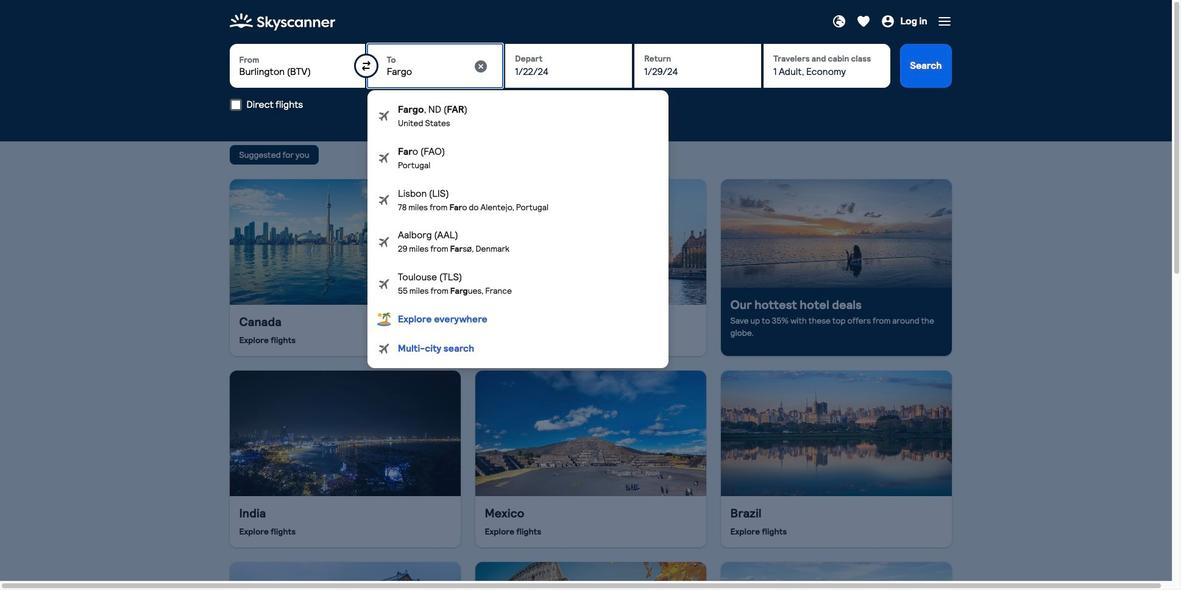 Task type: vqa. For each thing, say whether or not it's contained in the screenshot.
DIRECT FLIGHTS option
yes



Task type: describe. For each thing, give the bounding box(es) containing it.
rtl support__ntfhm image for 'aalborg (aal) 29 miles from farsø, denmark' element
[[377, 235, 391, 249]]

rtl support__ntfhm image for faro (fao) portugal element
[[377, 151, 391, 165]]

get prices for flights to mexico, . element
[[475, 496, 706, 547]]

open menu image
[[937, 14, 952, 29]]

rtl support__ntfhm image for lisbon (lis) 78 miles from faro do alentejo, portugal element
[[377, 193, 391, 207]]

rtl support__ntfhm image for 'explore everywhere' element
[[377, 312, 391, 327]]

skyscanner home image
[[229, 10, 335, 34]]

get prices for flights to canada, . element
[[229, 305, 461, 356]]

lisbon (lis) 78 miles from faro do alentejo, portugal element
[[367, 179, 669, 221]]

regional settings image
[[832, 14, 847, 29]]

get prices for flights to brazil, . element
[[721, 496, 952, 547]]



Task type: locate. For each thing, give the bounding box(es) containing it.
fargo, nd (far) united states element
[[367, 95, 669, 137]]

1 rtl support__ntfhm image from the top
[[377, 151, 391, 165]]

Direct flights checkbox
[[229, 99, 242, 111]]

saved flights image
[[857, 14, 871, 29]]

. enter your destination, or choose from the options below element
[[367, 44, 503, 88]]

rtl support__ntfhm image for multi-city search element
[[377, 341, 391, 356]]

rtl support__ntfhm image for fargo, nd (far) united states element at the top of page
[[377, 109, 391, 123]]

faro (fao) portugal element
[[367, 137, 669, 179]]

explore everywhere element
[[367, 305, 669, 334]]

3 rtl support__ntfhm image from the top
[[377, 341, 391, 356]]

rtl support__ntfhm image inside fargo, nd (far) united states element
[[377, 109, 391, 123]]

0 horizontal spatial country, city or airport text field
[[239, 66, 355, 78]]

1 horizontal spatial country, city or airport text field
[[387, 66, 474, 78]]

rtl support__ntfhm image inside lisbon (lis) 78 miles from faro do alentejo, portugal element
[[377, 193, 391, 207]]

aalborg (aal) 29 miles from farsø, denmark element
[[367, 221, 669, 263]]

rtl support__ntfhm image for "toulouse (tls) 55 miles from fargues, france" element
[[377, 276, 391, 291]]

3 rtl support__ntfhm image from the top
[[377, 276, 391, 291]]

list box
[[367, 90, 669, 368]]

get prices for flights to india, . element
[[229, 496, 461, 547]]

rtl support__ntfhm image inside 'explore everywhere' element
[[377, 312, 391, 327]]

Suggested for you button
[[229, 145, 319, 164]]

Country, city or airport text field
[[239, 66, 355, 78], [387, 66, 474, 78]]

4 rtl support__ntfhm image from the top
[[377, 312, 391, 327]]

1 rtl support__ntfhm image from the top
[[377, 109, 391, 123]]

rtl support__ntfhm image inside multi-city search element
[[377, 341, 391, 356]]

1 vertical spatial rtl support__ntfhm image
[[377, 235, 391, 249]]

get prices for flights to united kingdom, . element
[[475, 305, 706, 356]]

1 country, city or airport text field from the left
[[239, 66, 355, 78]]

2 vertical spatial rtl support__ntfhm image
[[377, 341, 391, 356]]

country, city or airport text field inside . enter your destination, or choose from the options below element
[[387, 66, 474, 78]]

rtl support__ntfhm image inside 'aalborg (aal) 29 miles from farsø, denmark' element
[[377, 235, 391, 249]]

rtl support__ntfhm image inside faro (fao) portugal element
[[377, 151, 391, 165]]

multi-city search element
[[367, 334, 669, 363]]

0 vertical spatial rtl support__ntfhm image
[[377, 151, 391, 165]]

2 rtl support__ntfhm image from the top
[[377, 193, 391, 207]]

2 country, city or airport text field from the left
[[387, 66, 474, 78]]

rtl support__ntfhm image
[[377, 151, 391, 165], [377, 235, 391, 249], [377, 341, 391, 356]]

toulouse (tls) 55 miles from fargues, france element
[[367, 263, 669, 305]]

2 rtl support__ntfhm image from the top
[[377, 235, 391, 249]]

rtl support__ntfhm image
[[377, 109, 391, 123], [377, 193, 391, 207], [377, 276, 391, 291], [377, 312, 391, 327]]

rtl support__ntfhm image inside "toulouse (tls) 55 miles from fargues, france" element
[[377, 276, 391, 291]]

swap origin and destination image
[[361, 61, 371, 71]]



